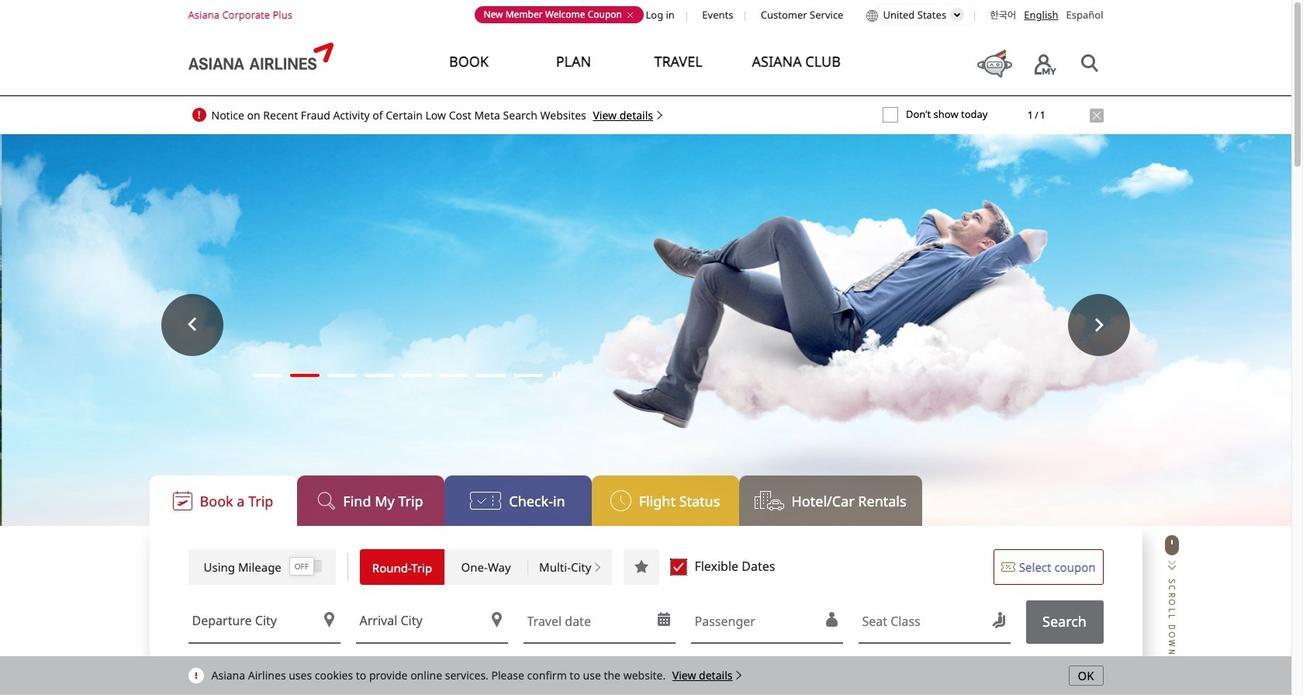 Task type: locate. For each thing, give the bounding box(es) containing it.
None text field
[[188, 600, 340, 644]]

None text field
[[356, 600, 508, 644]]



Task type: describe. For each thing, give the bounding box(es) containing it.
Travel date text field
[[523, 600, 675, 644]]

정지(pause) image
[[553, 371, 560, 379]]

Seat Class text field
[[858, 600, 1010, 644]]

Passenger text field
[[691, 600, 843, 644]]



Task type: vqa. For each thing, say whether or not it's contained in the screenshot.
한국어
no



